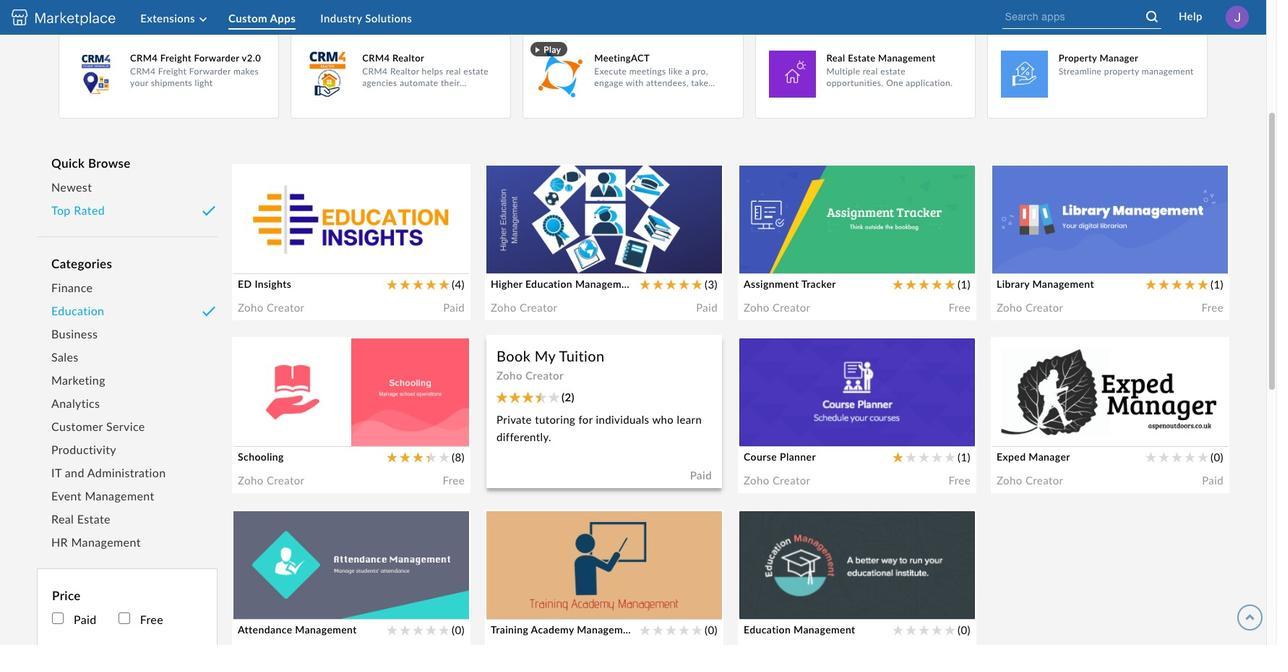 Task type: locate. For each thing, give the bounding box(es) containing it.
0 vertical spatial higher
[[497, 178, 541, 195]]

education down big.
[[526, 278, 573, 290]]

solutions
[[365, 12, 412, 25]]

manager down expeditions
[[1029, 451, 1071, 463]]

0 horizontal spatial (8)
[[309, 394, 322, 407]]

manager for property manager streamline property management
[[1100, 52, 1139, 64]]

tasks
[[629, 101, 650, 111]]

manage up details
[[750, 417, 790, 430]]

0 vertical spatial manager
[[1100, 52, 1139, 64]]

zoho creator for course planner
[[744, 474, 811, 487]]

having
[[286, 261, 319, 274]]

real inside real estate management multiple real estate opportunities. one application.
[[863, 66, 879, 77]]

customer
[[51, 419, 103, 433]]

0 vertical spatial a
[[686, 66, 690, 77]]

planner for course planner zoho creator
[[801, 351, 851, 368]]

your inside the manage all the courses you offer, and the details of your students and tutors.
[[799, 434, 822, 447]]

make
[[622, 89, 643, 100]]

insights down the having
[[255, 278, 292, 290]]

academy down is
[[531, 623, 574, 636]]

exped for exped manager
[[997, 451, 1027, 463]]

1 vertical spatial or
[[929, 589, 940, 602]]

0 vertical spatial academy
[[553, 524, 613, 541]]

education down deadlines,
[[744, 623, 791, 636]]

1 vertical spatial (2)
[[705, 451, 718, 464]]

0 vertical spatial (2)
[[562, 391, 575, 404]]

higher education management ★ ★ ★ ★ ★ (3)
[[491, 278, 718, 291]]

tracker for assignment tracker zoho creator
[[830, 178, 879, 195]]

estate for real estate management multiple real estate opportunities. one application.
[[848, 52, 876, 64]]

schooling down the ★ ★
[[238, 451, 284, 463]]

without up ed insights
[[244, 261, 283, 274]]

1 vertical spatial training
[[497, 589, 537, 602]]

assignment for assignment tracker
[[744, 278, 799, 290]]

or down easily
[[414, 261, 425, 274]]

education management zoho creator
[[750, 524, 906, 558]]

attendance
[[244, 524, 320, 541], [238, 623, 293, 636]]

manage school operations.
[[244, 417, 378, 430]]

track
[[750, 244, 777, 257]]

education up students,
[[750, 524, 816, 541]]

0 vertical spatial ★ ★ ★ ★ ★ (4)
[[244, 221, 322, 234]]

zoho creator for ed insights
[[238, 301, 305, 314]]

manage
[[244, 417, 283, 430], [750, 417, 790, 430], [1003, 417, 1043, 430], [244, 589, 283, 602]]

(2) up tutoring
[[562, 391, 575, 404]]

all up course planner
[[793, 417, 804, 430]]

manager up property
[[1100, 52, 1139, 64]]

zoho creator for schooling
[[238, 474, 305, 487]]

zoho inside book my tuition zoho creator
[[497, 369, 523, 382]]

zoho
[[244, 200, 270, 213], [497, 200, 523, 213], [750, 200, 776, 213], [1003, 200, 1029, 213], [238, 301, 264, 314], [491, 301, 517, 314], [744, 301, 770, 314], [997, 301, 1023, 314], [497, 369, 523, 382], [244, 372, 270, 385], [750, 372, 776, 385], [1003, 372, 1029, 385], [238, 474, 264, 487], [491, 474, 517, 487], [744, 474, 770, 487], [997, 474, 1023, 487], [244, 545, 270, 558], [497, 545, 523, 558], [750, 545, 776, 558]]

real up opportunities.
[[863, 66, 879, 77]]

academy inside training academy management ★ ★ ★ ★ ★ (0)
[[531, 623, 574, 636]]

course inside course planner zoho creator
[[750, 351, 797, 368]]

planner inside course planner zoho creator
[[801, 351, 851, 368]]

1 real from the left
[[446, 66, 461, 77]]

0 vertical spatial without
[[244, 261, 283, 274]]

1 vertical spatial real
[[51, 512, 74, 526]]

without
[[244, 261, 283, 274], [851, 607, 890, 620]]

insights up organize
[[268, 178, 319, 195]]

insights inside ed insights zoho creator
[[268, 178, 319, 195]]

or inside organize and access information easily without having to copy and paste or duplicate spreadsheets and documents paid
[[414, 261, 425, 274]]

help
[[1180, 9, 1203, 22]]

1 vertical spatial ★ ★ ★ ★ ★ (4)
[[387, 278, 465, 291]]

differently.
[[497, 430, 552, 443]]

academy inside training academy management zoho creator
[[553, 524, 613, 541]]

insights
[[268, 178, 319, 195], [255, 278, 292, 290]]

1 horizontal spatial or
[[929, 589, 940, 602]]

0 vertical spatial schooling
[[244, 351, 308, 368]]

duke
[[1046, 417, 1072, 430]]

estate up multiple
[[848, 52, 876, 64]]

1 horizontal spatial without
[[851, 607, 890, 620]]

and inside manage duke of edinburgh's award expeditions and outdoor learning events
[[1065, 434, 1083, 447]]

1 horizontal spatial with
[[918, 244, 940, 257]]

1 horizontal spatial ★ (8)
[[439, 451, 465, 464]]

0 vertical spatial of
[[1075, 417, 1086, 430]]

0 horizontal spatial real
[[51, 512, 74, 526]]

schooling for schooling
[[238, 451, 284, 463]]

2 the from the left
[[941, 417, 958, 430]]

operations.
[[322, 417, 378, 430]]

estate
[[848, 52, 876, 64], [77, 512, 111, 526]]

1 horizontal spatial real
[[863, 66, 879, 77]]

1 horizontal spatial students'
[[805, 244, 851, 257]]

0 vertical spatial course
[[750, 351, 797, 368]]

and
[[688, 89, 703, 100], [292, 244, 310, 257], [362, 261, 381, 274], [362, 278, 380, 291], [920, 417, 938, 430], [871, 434, 889, 447], [1065, 434, 1083, 447], [65, 466, 84, 479]]

assignments
[[854, 244, 915, 257]]

zoho inside ed insights zoho creator
[[244, 200, 270, 213]]

with
[[626, 77, 644, 88], [918, 244, 940, 257]]

1 horizontal spatial a
[[686, 66, 690, 77]]

★ ★ ★ ★ ★ (4)
[[244, 221, 322, 234], [387, 278, 465, 291]]

real inside real estate management multiple real estate opportunities. one application.
[[827, 52, 846, 64]]

★ ★ ★ ★ ★ (0) down sweat.
[[893, 623, 971, 636]]

1 horizontal spatial (4)
[[452, 278, 465, 291]]

of
[[1075, 417, 1086, 430], [786, 434, 796, 447]]

students' up "attendance management" on the bottom
[[287, 589, 332, 602]]

1 vertical spatial realtor
[[390, 66, 420, 77]]

extensions link
[[140, 12, 207, 26]]

your left shipments
[[130, 77, 148, 88]]

1 estate from the left
[[464, 66, 489, 77]]

1 vertical spatial exped
[[997, 451, 1027, 463]]

0 horizontal spatial ★ (8)
[[296, 394, 322, 407]]

1 horizontal spatial all
[[836, 607, 848, 620]]

hr
[[51, 535, 68, 549]]

1 horizontal spatial the
[[941, 417, 958, 430]]

0 vertical spatial all
[[793, 417, 804, 430]]

manage for manager
[[1003, 417, 1043, 430]]

real up multiple
[[827, 52, 846, 64]]

of inside manage duke of edinburgh's award expeditions and outdoor learning events
[[1075, 417, 1086, 430]]

estate inside real estate management multiple real estate opportunities. one application.
[[848, 52, 876, 64]]

ed
[[244, 178, 264, 195], [238, 278, 252, 290]]

estate up hr management at the left
[[77, 512, 111, 526]]

manager for exped manager
[[1029, 451, 1071, 463]]

with right "assignments"
[[918, 244, 940, 257]]

free inside "track your students' assignments with ease. free"
[[943, 300, 966, 313]]

education up business on the left of the page
[[51, 304, 104, 317]]

spreadsheets
[[293, 278, 359, 291]]

without down members,
[[851, 607, 890, 620]]

ed down organize
[[238, 278, 252, 290]]

planner down details
[[780, 451, 817, 463]]

course for course planner zoho creator
[[750, 351, 797, 368]]

meetingact
[[595, 52, 650, 64]]

higher down dream
[[491, 278, 523, 290]]

crm4
[[130, 52, 158, 64], [362, 52, 390, 64], [130, 66, 156, 77], [362, 66, 388, 77]]

0 horizontal spatial the
[[807, 417, 824, 430]]

1 vertical spatial tracker
[[802, 278, 837, 290]]

one
[[887, 77, 904, 88]]

estate
[[464, 66, 489, 77], [881, 66, 906, 77]]

1 vertical spatial (8)
[[452, 451, 465, 464]]

2 vertical spatial a
[[893, 607, 899, 620]]

1 horizontal spatial estate
[[848, 52, 876, 64]]

assignment inside assignment tracker zoho creator
[[750, 178, 827, 195]]

higher for higher education management zoho creator
[[497, 178, 541, 195]]

librarian
[[1063, 244, 1104, 257]]

1 vertical spatial your
[[779, 244, 802, 257]]

ed for ed insights
[[238, 278, 252, 290]]

organize and access information easily without having to copy and paste or duplicate spreadsheets and documents paid
[[244, 244, 459, 313]]

2 vertical spatial your
[[799, 434, 822, 447]]

0 horizontal spatial with
[[626, 77, 644, 88]]

1 vertical spatial (4)
[[452, 278, 465, 291]]

estate up the one
[[881, 66, 906, 77]]

real inside real estate "link"
[[51, 512, 74, 526]]

(2) left course planner
[[705, 451, 718, 464]]

the left courses
[[807, 417, 824, 430]]

education inside education management zoho creator
[[750, 524, 816, 541]]

it and administration link
[[51, 461, 203, 485]]

training inside training academy management ★ ★ ★ ★ ★ (0)
[[491, 623, 529, 636]]

1 vertical spatial forwarder
[[189, 66, 231, 77]]

manage down the ★ ★
[[244, 417, 283, 430]]

manager inside property manager streamline property management
[[1100, 52, 1139, 64]]

service
[[106, 419, 145, 433]]

or
[[414, 261, 425, 274], [929, 589, 940, 602]]

price
[[52, 588, 81, 603]]

1 vertical spatial a
[[551, 589, 556, 602]]

1 vertical spatial higher
[[491, 278, 523, 290]]

a inside students, staff members, meetings, or deadlines, tackle all without a sweat.
[[893, 607, 899, 620]]

creator inside the schooling zoho creator
[[273, 372, 311, 385]]

0 vertical spatial exped
[[1003, 351, 1044, 368]]

1 horizontal spatial real
[[827, 52, 846, 64]]

manage up expeditions
[[1003, 417, 1043, 430]]

schooling
[[244, 351, 308, 368], [238, 451, 284, 463]]

1 vertical spatial course
[[744, 451, 778, 463]]

0 vertical spatial ed
[[244, 178, 264, 195]]

2 vertical spatial manager
[[1029, 451, 1071, 463]]

manager
[[1100, 52, 1139, 64], [1048, 351, 1106, 368], [1029, 451, 1071, 463]]

your inside "track your students' assignments with ease. free"
[[779, 244, 802, 257]]

0 horizontal spatial all
[[793, 417, 804, 430]]

higher
[[497, 178, 541, 195], [491, 278, 523, 290]]

management inside 'higher education management ★ ★ ★ ★ ★ (3)'
[[576, 278, 637, 290]]

0 horizontal spatial students'
[[287, 589, 332, 602]]

training left is
[[497, 589, 537, 602]]

the right offer,
[[941, 417, 958, 430]]

1 vertical spatial ★ ★ ★
[[387, 451, 424, 464]]

ease.
[[750, 261, 776, 274]]

with up make
[[626, 77, 644, 88]]

extensions
[[140, 12, 195, 25]]

students' up the 'assignment tracker'
[[805, 244, 851, 257]]

2 vertical spatial training
[[491, 623, 529, 636]]

0 vertical spatial attendance
[[244, 524, 320, 541]]

estate right helps
[[464, 66, 489, 77]]

assignment up the track
[[750, 178, 827, 195]]

a right like
[[686, 66, 690, 77]]

white image
[[1144, 9, 1162, 27]]

attendance inside attendance management zoho creator
[[244, 524, 320, 541]]

a down meetings,
[[893, 607, 899, 620]]

education up ★ ★ ★ ★ ★ (3)
[[545, 178, 611, 195]]

1 vertical spatial assignment
[[744, 278, 799, 290]]

agencies
[[362, 77, 398, 88]]

bigger.
[[630, 244, 664, 257]]

your up course planner
[[799, 434, 822, 447]]

zoho creator down course planner
[[744, 474, 811, 487]]

0 horizontal spatial of
[[786, 434, 796, 447]]

manager for exped manager zoho creator
[[1048, 351, 1106, 368]]

1 vertical spatial attendance
[[238, 623, 293, 636]]

1 vertical spatial students'
[[287, 589, 332, 602]]

is
[[540, 589, 548, 602]]

0 horizontal spatial or
[[414, 261, 425, 274]]

(4) up access
[[309, 221, 322, 234]]

education inside 'higher education management ★ ★ ★ ★ ★ (3)'
[[526, 278, 573, 290]]

1 horizontal spatial (8)
[[452, 451, 465, 464]]

assignment down ease.
[[744, 278, 799, 290]]

★ (8)
[[296, 394, 322, 407], [439, 451, 465, 464]]

training up is
[[497, 524, 549, 541]]

1 vertical spatial schooling
[[238, 451, 284, 463]]

★ ★ ★ ★ ★ (0) up duke
[[1003, 394, 1081, 407]]

meetingact execute meetings like a pro, engage with attendees, take notes, make decisions, and allocate tasks
[[595, 52, 709, 111]]

1 vertical spatial of
[[786, 434, 796, 447]]

estate inside "link"
[[77, 512, 111, 526]]

(1)
[[815, 221, 828, 234], [1068, 221, 1081, 234], [958, 278, 971, 291], [1211, 278, 1224, 291], [815, 394, 828, 407], [958, 451, 971, 464]]

assignment tracker zoho creator
[[750, 178, 879, 213]]

zoho creator down exped manager
[[997, 474, 1064, 487]]

★ ★ ★ ★ ★ (3)
[[497, 221, 575, 234]]

higher inside 'higher education management ★ ★ ★ ★ ★ (3)'
[[491, 278, 523, 290]]

zoho creator down duplicate
[[238, 301, 305, 314]]

higher inside "higher education management zoho creator"
[[497, 178, 541, 195]]

execute
[[595, 66, 627, 77]]

ed for ed insights zoho creator
[[244, 178, 264, 195]]

big.
[[533, 244, 552, 257]]

tracker inside assignment tracker zoho creator
[[830, 178, 879, 195]]

zoho creator down the 'assignment tracker'
[[744, 301, 811, 314]]

0 vertical spatial planner
[[801, 351, 851, 368]]

1 horizontal spatial ★ ★ ★
[[497, 391, 534, 404]]

manage students' attendance.
[[244, 589, 394, 602]]

ed up organize
[[244, 178, 264, 195]]

manage inside manage duke of edinburgh's award expeditions and outdoor learning events
[[1003, 417, 1043, 430]]

★ ★ ★
[[497, 391, 534, 404], [387, 451, 424, 464]]

1 vertical spatial (3)
[[705, 278, 718, 291]]

manage inside the manage all the courses you offer, and the details of your students and tutors.
[[750, 417, 790, 430]]

management inside real estate management multiple real estate opportunities. one application.
[[879, 52, 936, 64]]

zoho inside exped manager zoho creator
[[1003, 372, 1029, 385]]

(0)
[[1068, 394, 1081, 407], [1211, 451, 1224, 464], [309, 567, 322, 580], [562, 567, 575, 580], [815, 567, 828, 580], [452, 623, 465, 636], [705, 623, 718, 636], [958, 623, 971, 636]]

1 vertical spatial without
[[851, 607, 890, 620]]

of inside the manage all the courses you offer, and the details of your students and tutors.
[[786, 434, 796, 447]]

management
[[1142, 66, 1195, 77]]

2 real from the left
[[863, 66, 879, 77]]

zoho creator for higher education management
[[491, 301, 558, 314]]

★ ★ ★ ★ ★ (4) up organize
[[244, 221, 322, 234]]

real for real estate
[[51, 512, 74, 526]]

attendance for attendance management zoho creator
[[244, 524, 320, 541]]

1 horizontal spatial (3)
[[705, 278, 718, 291]]

with inside "track your students' assignments with ease. free"
[[918, 244, 940, 257]]

0 vertical spatial estate
[[848, 52, 876, 64]]

event management
[[51, 489, 155, 503]]

0 vertical spatial with
[[626, 77, 644, 88]]

manager inside exped manager zoho creator
[[1048, 351, 1106, 368]]

manage for planner
[[750, 417, 790, 430]]

training for training academy management ★ ★ ★ ★ ★ (0)
[[491, 623, 529, 636]]

meetings,
[[878, 589, 926, 602]]

0 horizontal spatial estate
[[464, 66, 489, 77]]

0 vertical spatial assignment
[[750, 178, 827, 195]]

0 vertical spatial tracker
[[830, 178, 879, 195]]

course for course planner
[[744, 451, 778, 463]]

estate for real estate
[[77, 512, 111, 526]]

education for education management
[[744, 623, 791, 636]]

0 horizontal spatial estate
[[77, 512, 111, 526]]

a inside meetingact execute meetings like a pro, engage with attendees, take notes, make decisions, and allocate tasks
[[686, 66, 690, 77]]

0 vertical spatial real
[[827, 52, 846, 64]]

0 vertical spatial training
[[497, 524, 549, 541]]

1 vertical spatial with
[[918, 244, 940, 257]]

0 horizontal spatial without
[[244, 261, 283, 274]]

assignment tracker
[[744, 278, 837, 290]]

meetings
[[630, 66, 667, 77]]

event
[[51, 489, 82, 503]]

schooling inside the schooling zoho creator
[[244, 351, 308, 368]]

zoho creator down "library management"
[[997, 301, 1064, 314]]

training for training academy management zoho creator
[[497, 524, 549, 541]]

1 horizontal spatial of
[[1075, 417, 1086, 430]]

★
[[244, 221, 255, 234], [257, 221, 268, 234], [270, 221, 281, 234], [283, 221, 294, 234], [296, 221, 307, 234], [497, 221, 508, 234], [510, 221, 521, 234], [523, 221, 534, 234], [536, 221, 547, 234], [549, 221, 560, 234], [750, 221, 761, 234], [763, 221, 774, 234], [776, 221, 787, 234], [789, 221, 800, 234], [802, 221, 813, 234], [1003, 221, 1014, 234], [1016, 221, 1027, 234], [1029, 221, 1040, 234], [1042, 221, 1053, 234], [1055, 221, 1066, 234], [387, 278, 398, 291], [400, 278, 411, 291], [413, 278, 424, 291], [426, 278, 437, 291], [439, 278, 450, 291], [640, 278, 651, 291], [653, 278, 664, 291], [666, 278, 677, 291], [679, 278, 690, 291], [692, 278, 703, 291], [893, 278, 904, 291], [906, 278, 917, 291], [919, 278, 930, 291], [932, 278, 943, 291], [945, 278, 956, 291], [1146, 278, 1158, 291], [1159, 278, 1171, 291], [1172, 278, 1184, 291], [1185, 278, 1197, 291], [1198, 278, 1210, 291], [497, 391, 508, 404], [510, 391, 521, 404], [523, 391, 534, 404], [536, 391, 547, 404], [549, 391, 560, 404], [257, 394, 268, 407], [270, 394, 281, 407], [283, 394, 294, 407], [296, 394, 307, 407], [750, 394, 761, 407], [763, 394, 774, 407], [776, 394, 787, 407], [789, 394, 800, 407], [802, 394, 813, 407], [1003, 394, 1014, 407], [1016, 394, 1027, 407], [1029, 394, 1040, 407], [1042, 394, 1053, 407], [1055, 394, 1066, 407], [387, 451, 398, 464], [400, 451, 411, 464], [413, 451, 424, 464], [426, 451, 437, 464], [439, 451, 450, 464], [893, 451, 904, 464], [906, 451, 917, 464], [919, 451, 930, 464], [932, 451, 943, 464], [945, 451, 956, 464], [1146, 451, 1158, 464], [1159, 451, 1171, 464], [1172, 451, 1184, 464], [1185, 451, 1197, 464], [1198, 451, 1210, 464], [244, 567, 255, 580], [257, 567, 268, 580], [270, 567, 281, 580], [283, 567, 294, 580], [296, 567, 307, 580], [497, 567, 508, 580], [750, 567, 761, 580], [763, 567, 774, 580], [776, 567, 787, 580], [789, 567, 800, 580], [802, 567, 813, 580], [387, 623, 398, 636], [400, 623, 411, 636], [413, 623, 424, 636], [426, 623, 437, 636], [439, 623, 450, 636], [640, 623, 651, 636], [653, 623, 664, 636], [666, 623, 677, 636], [679, 623, 690, 636], [692, 623, 703, 636], [893, 623, 904, 636], [906, 623, 917, 636], [919, 623, 930, 636], [932, 623, 943, 636], [945, 623, 956, 636]]

zoho creator up book
[[491, 301, 558, 314]]

creator inside training academy management zoho creator
[[526, 545, 564, 558]]

manager up duke
[[1048, 351, 1106, 368]]

schooling up the ★ ★
[[244, 351, 308, 368]]

tracker
[[830, 178, 879, 195], [802, 278, 837, 290]]

exped inside exped manager zoho creator
[[1003, 351, 1044, 368]]

0 vertical spatial students'
[[805, 244, 851, 257]]

ed inside ed insights zoho creator
[[244, 178, 264, 195]]

finance
[[51, 281, 93, 294]]

★ ★ ★ ★ ★ (4) down the paste
[[387, 278, 465, 291]]

2 estate from the left
[[881, 66, 906, 77]]

zoho creator down differently.
[[491, 474, 558, 487]]

higher up ★ ★ ★ ★ ★ (3)
[[497, 178, 541, 195]]

★ ★ ★ ★ ★ (0) up students,
[[750, 567, 828, 580]]

productivity
[[51, 443, 116, 456]]

0 vertical spatial insights
[[268, 178, 319, 195]]

real up their
[[446, 66, 461, 77]]

all down members,
[[836, 607, 848, 620]]

real up "hr" on the bottom
[[51, 512, 74, 526]]

management
[[879, 52, 936, 64], [615, 178, 701, 195], [576, 278, 637, 290], [1033, 278, 1095, 290], [85, 489, 155, 503], [324, 524, 410, 541], [617, 524, 703, 541], [820, 524, 906, 541], [71, 535, 141, 549], [295, 623, 357, 636], [577, 623, 639, 636], [794, 623, 856, 636]]

1 vertical spatial ed
[[238, 278, 252, 290]]

management inside training academy management ★ ★ ★ ★ ★ (0)
[[577, 623, 639, 636]]

training down training is a life long activity
[[491, 623, 529, 636]]

1 horizontal spatial ★ ★ ★ ★ ★ (4)
[[387, 278, 465, 291]]

training
[[497, 524, 549, 541], [497, 589, 537, 602], [491, 623, 529, 636]]

academy up long
[[553, 524, 613, 541]]

1 vertical spatial estate
[[77, 512, 111, 526]]

0 vertical spatial your
[[130, 77, 148, 88]]

paste
[[384, 261, 411, 274]]

or up sweat.
[[929, 589, 940, 602]]

of right duke
[[1075, 417, 1086, 430]]

planner up courses
[[801, 351, 851, 368]]

take
[[692, 77, 709, 88]]

creator
[[273, 200, 311, 213], [526, 200, 564, 213], [779, 200, 817, 213], [1032, 200, 1070, 213], [267, 301, 305, 314], [520, 301, 558, 314], [773, 301, 811, 314], [1026, 301, 1064, 314], [526, 369, 564, 382], [273, 372, 311, 385], [779, 372, 817, 385], [1032, 372, 1070, 385], [267, 474, 305, 487], [520, 474, 558, 487], [773, 474, 811, 487], [1026, 474, 1064, 487], [273, 545, 311, 558], [526, 545, 564, 558], [779, 545, 817, 558]]

your right the track
[[779, 244, 802, 257]]

(4) right documents
[[452, 278, 465, 291]]

0 horizontal spatial ★ ★ ★ ★ ★ (4)
[[244, 221, 322, 234]]

training academy management ★ ★ ★ ★ ★ (0)
[[491, 623, 718, 636]]

without inside students, staff members, meetings, or deadlines, tackle all without a sweat.
[[851, 607, 890, 620]]

organize
[[244, 244, 289, 257]]

of up course planner
[[786, 434, 796, 447]]

your inside crm4 freight forwarder v2.0 crm4 freight forwarder makes your shipments light
[[130, 77, 148, 88]]

training inside training academy management zoho creator
[[497, 524, 549, 541]]

★ ★ ★ ★ ★ (1)
[[750, 221, 828, 234], [1003, 221, 1081, 234], [893, 278, 971, 291], [1146, 278, 1224, 291], [750, 394, 828, 407], [893, 451, 971, 464]]

0 horizontal spatial (4)
[[309, 221, 322, 234]]

(3)
[[562, 221, 575, 234], [705, 278, 718, 291]]

0 vertical spatial realtor
[[393, 52, 425, 64]]

assignment for assignment tracker zoho creator
[[750, 178, 827, 195]]

0 vertical spatial (8)
[[309, 394, 322, 407]]

zoho creator down school
[[238, 474, 305, 487]]

0 horizontal spatial ★ ★ ★
[[387, 451, 424, 464]]

business link
[[51, 323, 203, 346]]

education inside "higher education management zoho creator"
[[545, 178, 611, 195]]

creator inside ed insights zoho creator
[[273, 200, 311, 213]]

education management
[[744, 623, 856, 636]]

categories
[[51, 256, 112, 271]]

assignment
[[750, 178, 827, 195], [744, 278, 799, 290]]

engage
[[595, 77, 624, 88]]

2 horizontal spatial a
[[893, 607, 899, 620]]

creator inside education management zoho creator
[[779, 545, 817, 558]]

1 vertical spatial all
[[836, 607, 848, 620]]

★ ★ ★ for ★ (8)
[[387, 451, 424, 464]]

1 the from the left
[[807, 417, 824, 430]]

0 horizontal spatial real
[[446, 66, 461, 77]]

a right is
[[551, 589, 556, 602]]

0 vertical spatial (3)
[[562, 221, 575, 234]]



Task type: describe. For each thing, give the bounding box(es) containing it.
crm4 freight forwarder v2.0 crm4 freight forwarder makes your shipments light
[[130, 52, 261, 88]]

library management
[[997, 278, 1095, 290]]

members,
[[826, 589, 875, 602]]

creator inside exped manager zoho creator
[[1032, 372, 1070, 385]]

something
[[573, 244, 627, 257]]

academy for training academy management ★ ★ ★ ★ ★ (0)
[[531, 623, 574, 636]]

staff
[[800, 589, 823, 602]]

higher for higher education management ★ ★ ★ ★ ★ (3)
[[491, 278, 523, 290]]

tuition
[[559, 347, 605, 365]]

Search apps search field
[[1003, 6, 1145, 27]]

custom apps link
[[229, 9, 318, 29]]

productivity link
[[51, 438, 203, 461]]

education for education management zoho creator
[[750, 524, 816, 541]]

industry
[[321, 12, 362, 25]]

creator inside "higher education management zoho creator"
[[526, 200, 564, 213]]

processes
[[362, 89, 402, 100]]

management inside "higher education management zoho creator"
[[615, 178, 701, 195]]

academy for training academy management zoho creator
[[553, 524, 613, 541]]

allocate
[[595, 101, 626, 111]]

attendance for attendance management
[[238, 623, 293, 636]]

attendance management
[[238, 623, 357, 636]]

real for real estate management multiple real estate opportunities. one application.
[[827, 52, 846, 64]]

manage all the courses you offer, and the details of your students and tutors.
[[750, 417, 958, 447]]

0 vertical spatial freight
[[160, 52, 192, 64]]

management inside training academy management zoho creator
[[617, 524, 703, 541]]

estate inside crm4 realtor crm4 realtor helps real estate agencies automate their processes
[[464, 66, 489, 77]]

digital
[[1029, 244, 1060, 257]]

zoho inside attendance management zoho creator
[[244, 545, 270, 558]]

1 horizontal spatial (2)
[[705, 451, 718, 464]]

it and administration
[[51, 466, 166, 479]]

★ ★ ★ ★ ★ (0) down attendance.
[[387, 623, 465, 636]]

newest
[[51, 180, 92, 194]]

creator inside course planner zoho creator
[[779, 372, 817, 385]]

property
[[1105, 66, 1140, 77]]

attendance.
[[335, 589, 394, 602]]

play
[[544, 44, 562, 55]]

education for education
[[51, 304, 104, 317]]

learning
[[1132, 434, 1175, 447]]

0 horizontal spatial a
[[551, 589, 556, 602]]

manage duke of edinburgh's award expeditions and outdoor learning events
[[1003, 417, 1212, 447]]

tracker for assignment tracker
[[802, 278, 837, 290]]

industry solutions
[[321, 12, 412, 25]]

tackle
[[803, 607, 833, 620]]

analytics link
[[51, 392, 203, 415]]

0 vertical spatial (4)
[[309, 221, 322, 234]]

top rated link
[[51, 199, 203, 222]]

students' inside "track your students' assignments with ease. free"
[[805, 244, 851, 257]]

zoho inside training academy management zoho creator
[[497, 545, 523, 558]]

students, staff members, meetings, or deadlines, tackle all without a sweat.
[[750, 589, 940, 620]]

training for training is a life long activity
[[497, 589, 537, 602]]

application.
[[906, 77, 954, 88]]

manage for zoho
[[244, 417, 283, 430]]

manage up "attendance management" on the bottom
[[244, 589, 283, 602]]

zoho inside education management zoho creator
[[750, 545, 776, 558]]

and inside meetingact execute meetings like a pro, engage with attendees, take notes, make decisions, and allocate tasks
[[688, 89, 703, 100]]

★ ★
[[257, 394, 281, 407]]

course planner zoho creator
[[750, 351, 851, 385]]

management inside education management zoho creator
[[820, 524, 906, 541]]

1 vertical spatial freight
[[158, 66, 187, 77]]

tutors.
[[892, 434, 926, 447]]

sales link
[[51, 346, 203, 369]]

for
[[579, 413, 593, 426]]

zoho creator for assignment tracker
[[744, 301, 811, 314]]

finance link
[[51, 276, 203, 299]]

management inside attendance management zoho creator
[[324, 524, 410, 541]]

without inside organize and access information easily without having to copy and paste or duplicate spreadsheets and documents paid
[[244, 261, 283, 274]]

dream big. do something bigger.
[[497, 244, 664, 257]]

all inside students, staff members, meetings, or deadlines, tackle all without a sweat.
[[836, 607, 848, 620]]

students,
[[750, 589, 797, 602]]

top rated
[[51, 203, 105, 217]]

browse
[[88, 155, 131, 171]]

sweat.
[[902, 607, 934, 620]]

zoho inside "higher education management zoho creator"
[[497, 200, 523, 213]]

like
[[669, 66, 683, 77]]

edinburgh's
[[1089, 417, 1147, 430]]

1 vertical spatial ★ (8)
[[439, 451, 465, 464]]

training is a life long activity
[[497, 589, 640, 602]]

school
[[287, 417, 319, 430]]

custom apps
[[229, 12, 296, 25]]

award
[[1150, 417, 1182, 430]]

★ ★ ★ ★ ★ (0) down events
[[1146, 451, 1224, 464]]

long
[[578, 589, 600, 602]]

creator inside attendance management zoho creator
[[273, 545, 311, 558]]

book my tuition zoho creator
[[497, 347, 605, 382]]

copy
[[336, 261, 359, 274]]

do
[[555, 244, 570, 257]]

library
[[997, 278, 1030, 290]]

access
[[313, 244, 346, 257]]

creator inside book my tuition zoho creator
[[526, 369, 564, 382]]

or inside students, staff members, meetings, or deadlines, tackle all without a sweat.
[[929, 589, 940, 602]]

insights for ed insights
[[255, 278, 292, 290]]

all inside the manage all the courses you offer, and the details of your students and tutors.
[[793, 417, 804, 430]]

event management link
[[51, 485, 203, 508]]

★ (2)
[[549, 391, 575, 404]]

notes,
[[595, 89, 620, 100]]

zoho inside assignment tracker zoho creator
[[750, 200, 776, 213]]

schooling for schooling zoho creator
[[244, 351, 308, 368]]

helps
[[422, 66, 444, 77]]

quick
[[51, 155, 85, 171]]

customer service
[[51, 419, 145, 433]]

zoho creator for book my tuition
[[491, 474, 558, 487]]

real estate management multiple real estate opportunities. one application.
[[827, 52, 954, 88]]

★ ★ ★ for ★ (2)
[[497, 391, 534, 404]]

zoho creator up digital
[[1003, 200, 1070, 213]]

planner for course planner
[[780, 451, 817, 463]]

0 vertical spatial forwarder
[[194, 52, 240, 64]]

0 vertical spatial ★ (8)
[[296, 394, 322, 407]]

it
[[51, 466, 62, 479]]

insights for ed insights zoho creator
[[268, 178, 319, 195]]

paid inside organize and access information easily without having to copy and paste or duplicate spreadsheets and documents paid
[[437, 300, 459, 313]]

higher education management zoho creator
[[497, 178, 701, 213]]

life
[[559, 589, 575, 602]]

real inside crm4 realtor crm4 realtor helps real estate agencies automate their processes
[[446, 66, 461, 77]]

attendance management zoho creator
[[244, 524, 410, 558]]

apps
[[270, 12, 296, 25]]

top
[[51, 203, 71, 217]]

exped for exped manager zoho creator
[[1003, 351, 1044, 368]]

help link
[[1176, 6, 1207, 26]]

with inside meetingact execute meetings like a pro, engage with attendees, take notes, make decisions, and allocate tasks
[[626, 77, 644, 88]]

your
[[1003, 244, 1026, 257]]

light
[[195, 77, 213, 88]]

estate inside real estate management multiple real estate opportunities. one application.
[[881, 66, 906, 77]]

newest link
[[51, 176, 203, 199]]

book
[[497, 347, 531, 365]]

private
[[497, 413, 532, 426]]

students
[[825, 434, 868, 447]]

schooling zoho creator
[[244, 351, 311, 385]]

administration
[[87, 466, 166, 479]]

zoho inside the schooling zoho creator
[[244, 372, 270, 385]]

business
[[51, 327, 98, 341]]

creator inside assignment tracker zoho creator
[[779, 200, 817, 213]]

★ ★ ★ ★ ★ (0) up the manage students' attendance.
[[244, 567, 322, 580]]

streamline
[[1059, 66, 1102, 77]]

tutoring
[[535, 413, 576, 426]]

sales
[[51, 350, 79, 364]]

outdoor
[[1086, 434, 1129, 447]]

my
[[535, 347, 556, 365]]

0 horizontal spatial (3)
[[562, 221, 575, 234]]

ed insights zoho creator
[[244, 178, 319, 213]]

learn
[[677, 413, 702, 426]]

zoho inside course planner zoho creator
[[750, 372, 776, 385]]

zoho creator for exped manager
[[997, 474, 1064, 487]]



Task type: vqa. For each thing, say whether or not it's contained in the screenshot.


